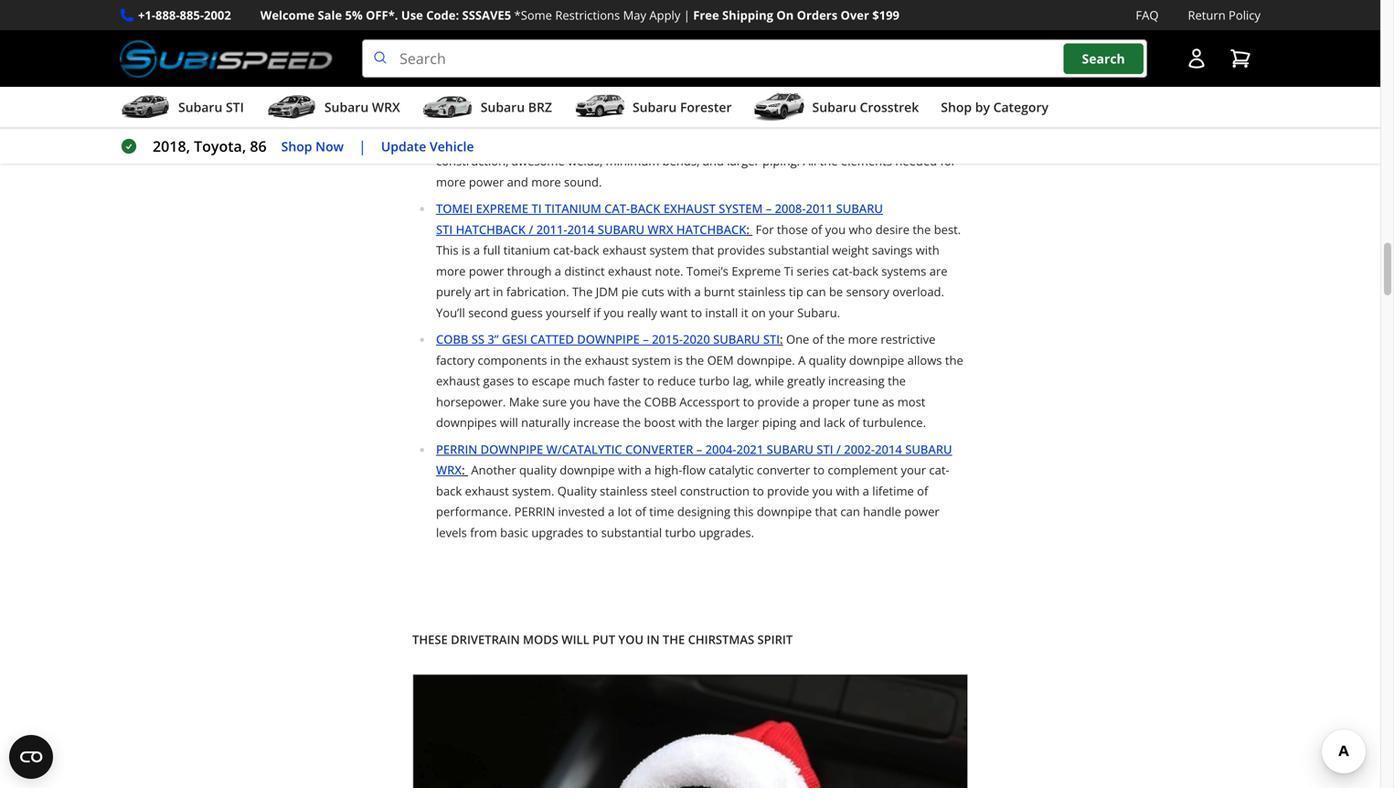 Task type: describe. For each thing, give the bounding box(es) containing it.
ti
[[532, 200, 542, 217]]

titanium for ti
[[545, 200, 602, 217]]

levels
[[436, 524, 467, 541]]

0 horizontal spatial cobb
[[436, 331, 469, 348]]

search button
[[1064, 43, 1144, 74]]

quality
[[558, 483, 597, 499]]

system
[[719, 200, 763, 217]]

the right the all
[[820, 153, 838, 169]]

a left the burnt
[[694, 284, 701, 300]]

and down example in the top right of the page
[[703, 153, 724, 169]]

2008-
[[775, 200, 806, 217]]

perrin inside perrin downpipe w/catalytic converter – 2004-2021 subaru sti / 2002-2014 subaru wrx
[[436, 441, 478, 458]]

tomei expreme ti titanium cat-back exhaust system – 2008-2011 subaru sti hatchback / 2011-2014 subaru wrx hatchback
[[436, 200, 883, 238]]

your inside another quality downpipe with a high-flow catalytic converter to complement your cat- back exhaust system. quality stainless steel construction to provide you with a lifetime of performance. perrin invested a lot of time designing this downpipe that can handle power levels from basic upgrades to substantial turbo upgrades.
[[901, 462, 926, 478]]

steel inside another quality downpipe with a high-flow catalytic converter to complement your cat- back exhaust system. quality stainless steel construction to provide you with a lifetime of performance. perrin invested a lot of time designing this downpipe that can handle power levels from basic upgrades to substantial turbo upgrades.
[[651, 483, 677, 499]]

more inside "for those of you who desire the best. this is a full titanium cat-back exhaust system that provides substantial weight savings with more power through a distinct exhaust note. tomei's expreme ti series cat-back systems are purely art in fabrication. the jdm pie cuts with a burnt stainless tip can be sensory overload. you'll second guess yourself if you really want to install it on your subaru."
[[436, 263, 466, 279]]

performance.
[[436, 504, 511, 520]]

the down a subaru brz thumbnail image
[[436, 132, 454, 148]]

in inside one of the more restrictive factory components in the exhaust system is the oem downpipe. a quality downpipe allows the exhaust gases to escape much faster to reduce turbo lag, while greatly increasing the horsepower. make sure you have the cobb accessport to provide a proper tune as most downpipes will naturally increase the boost with the larger piping and lack of turbulence.
[[550, 352, 561, 368]]

2020
[[683, 331, 710, 348]]

wrx inside tomei expreme ti titanium cat-back exhaust system – 2008-2011 subaru sti hatchback / 2011-2014 subaru wrx hatchback
[[648, 221, 674, 238]]

the up as
[[888, 373, 906, 389]]

make
[[509, 394, 539, 410]]

and down the awesome on the left of page
[[507, 174, 528, 190]]

tomei
[[436, 200, 473, 217]]

guess
[[511, 304, 543, 321]]

you inside another quality downpipe with a high-flow catalytic converter to complement your cat- back exhaust system. quality stainless steel construction to provide you with a lifetime of performance. perrin invested a lot of time designing this downpipe that can handle power levels from basic upgrades to substantial turbo upgrades.
[[813, 483, 833, 499]]

a for invidia
[[436, 111, 444, 128]]

shipping
[[722, 7, 774, 23]]

construction
[[680, 483, 750, 499]]

a down the complement
[[863, 483, 870, 499]]

subaru wrx
[[325, 98, 400, 116]]

provide inside another quality downpipe with a high-flow catalytic converter to complement your cat- back exhaust system. quality stainless steel construction to provide you with a lifetime of performance. perrin invested a lot of time designing this downpipe that can handle power levels from basic upgrades to substantial turbo upgrades.
[[767, 483, 810, 499]]

2021
[[737, 441, 764, 458]]

+1-888-885-2002
[[138, 7, 231, 23]]

with inside one of the more restrictive factory components in the exhaust system is the oem downpipe. a quality downpipe allows the exhaust gases to escape much faster to reduce turbo lag, while greatly increasing the horsepower. make sure you have the cobb accessport to provide a proper tune as most downpipes will naturally increase the boost with the larger piping and lack of turbulence.
[[679, 414, 703, 431]]

another quality downpipe with a high-flow catalytic converter to complement your cat- back exhaust system. quality stainless steel construction to provide you with a lifetime of performance. perrin invested a lot of time designing this downpipe that can handle power levels from basic upgrades to substantial turbo upgrades.
[[436, 462, 950, 541]]

category
[[994, 98, 1049, 116]]

expreme
[[476, 200, 529, 217]]

steel inside invidia gemini r400 titanium burnt quad tip cat-back exhaust – 2022+ subaru wrx : a quality cat-back exhaust system improves the power and the sound on the latest version of the subaru wrx. invidia delivers with this prime example that combines quality stainless steel construction, awesome welds, minimum bends, and larger piping. all the elements needed for more power and more sound.
[[928, 132, 954, 148]]

back up distinct
[[574, 242, 600, 258]]

escape
[[532, 373, 571, 389]]

1 horizontal spatial sti
[[763, 331, 780, 348]]

quality inside another quality downpipe with a high-flow catalytic converter to complement your cat- back exhaust system. quality stainless steel construction to provide you with a lifetime of performance. perrin invested a lot of time designing this downpipe that can handle power levels from basic upgrades to substantial turbo upgrades.
[[519, 462, 557, 478]]

you right the if on the top
[[604, 304, 624, 321]]

the down 2022+
[[841, 111, 859, 128]]

from
[[470, 524, 497, 541]]

you inside one of the more restrictive factory components in the exhaust system is the oem downpipe. a quality downpipe allows the exhaust gases to escape much faster to reduce turbo lag, while greatly increasing the horsepower. make sure you have the cobb accessport to provide a proper tune as most downpipes will naturally increase the boost with the larger piping and lack of turbulence.
[[570, 394, 591, 410]]

back inside invidia gemini r400 titanium burnt quad tip cat-back exhaust – 2022+ subaru wrx : a quality cat-back exhaust system improves the power and the sound on the latest version of the subaru wrx. invidia delivers with this prime example that combines quality stainless steel construction, awesome welds, minimum bends, and larger piping. all the elements needed for more power and more sound.
[[745, 90, 775, 107]]

for
[[941, 153, 957, 169]]

latest
[[862, 111, 893, 128]]

lag,
[[733, 373, 752, 389]]

welcome sale 5% off*. use code: sssave5 *some restrictions may apply | free shipping on orders over $199
[[260, 7, 900, 23]]

cobb ss 3" gesi catted downpipe – 2015-2020 subaru sti :
[[436, 331, 783, 348]]

subaru brz
[[481, 98, 552, 116]]

elements
[[841, 153, 892, 169]]

code:
[[426, 7, 459, 23]]

of right lack
[[849, 414, 860, 431]]

/ inside perrin downpipe w/catalytic converter – 2004-2021 subaru sti / 2002-2014 subaru wrx
[[837, 441, 841, 458]]

to inside "for those of you who desire the best. this is a full titanium cat-back exhaust system that provides substantial weight savings with more power through a distinct exhaust note. tomei's expreme ti series cat-back systems are purely art in fabrication. the jdm pie cuts with a burnt stainless tip can be sensory overload. you'll second guess yourself if you really want to install it on your subaru."
[[691, 304, 702, 321]]

sale
[[318, 7, 342, 23]]

back up the sensory
[[853, 263, 879, 279]]

construction,
[[436, 153, 509, 169]]

is inside one of the more restrictive factory components in the exhaust system is the oem downpipe. a quality downpipe allows the exhaust gases to escape much faster to reduce turbo lag, while greatly increasing the horsepower. make sure you have the cobb accessport to provide a proper tune as most downpipes will naturally increase the boost with the larger piping and lack of turbulence.
[[674, 352, 683, 368]]

complement
[[828, 462, 898, 478]]

the down the subaru. on the right top
[[827, 331, 845, 348]]

tip
[[699, 90, 716, 107]]

overload.
[[893, 284, 945, 300]]

exhaust inside invidia gemini r400 titanium burnt quad tip cat-back exhaust – 2022+ subaru wrx : a quality cat-back exhaust system improves the power and the sound on the latest version of the subaru wrx. invidia delivers with this prime example that combines quality stainless steel construction, awesome welds, minimum bends, and larger piping. all the elements needed for more power and more sound.
[[537, 111, 581, 128]]

cat- inside tomei expreme ti titanium cat-back exhaust system – 2008-2011 subaru sti hatchback / 2011-2014 subaru wrx hatchback
[[605, 200, 630, 217]]

: left one in the right of the page
[[780, 331, 783, 348]]

to right converter
[[814, 462, 825, 478]]

lack
[[824, 414, 846, 431]]

ss
[[472, 331, 485, 348]]

power inside "for those of you who desire the best. this is a full titanium cat-back exhaust system that provides substantial weight savings with more power through a distinct exhaust note. tomei's expreme ti series cat-back systems are purely art in fabrication. the jdm pie cuts with a burnt stainless tip can be sensory overload. you'll second guess yourself if you really want to install it on your subaru."
[[469, 263, 504, 279]]

shop for shop by category
[[941, 98, 972, 116]]

sti inside dropdown button
[[226, 98, 244, 116]]

this
[[436, 242, 459, 258]]

*some
[[514, 7, 552, 23]]

– inside invidia gemini r400 titanium burnt quad tip cat-back exhaust – 2022+ subaru wrx : a quality cat-back exhaust system improves the power and the sound on the latest version of the subaru wrx. invidia delivers with this prime example that combines quality stainless steel construction, awesome welds, minimum bends, and larger piping. all the elements needed for more power and more sound.
[[833, 90, 839, 107]]

to down invested
[[587, 524, 598, 541]]

will
[[500, 414, 518, 431]]

off*.
[[366, 7, 398, 23]]

exhaust inside another quality downpipe with a high-flow catalytic converter to complement your cat- back exhaust system. quality stainless steel construction to provide you with a lifetime of performance. perrin invested a lot of time designing this downpipe that can handle power levels from basic upgrades to substantial turbo upgrades.
[[465, 483, 509, 499]]

in inside "for those of you who desire the best. this is a full titanium cat-back exhaust system that provides substantial weight savings with more power through a distinct exhaust note. tomei's expreme ti series cat-back systems are purely art in fabrication. the jdm pie cuts with a burnt stainless tip can be sensory overload. you'll second guess yourself if you really want to install it on your subaru."
[[493, 284, 503, 300]]

substantial inside "for those of you who desire the best. this is a full titanium cat-back exhaust system that provides substantial weight savings with more power through a distinct exhaust note. tomei's expreme ti series cat-back systems are purely art in fabrication. the jdm pie cuts with a burnt stainless tip can be sensory overload. you'll second guess yourself if you really want to install it on your subaru."
[[768, 242, 829, 258]]

greatly
[[788, 373, 825, 389]]

one of the more restrictive factory components in the exhaust system is the oem downpipe. a quality downpipe allows the exhaust gases to escape much faster to reduce turbo lag, while greatly increasing the horsepower. make sure you have the cobb accessport to provide a proper tune as most downpipes will naturally increase the boost with the larger piping and lack of turbulence.
[[436, 331, 964, 431]]

cat- up be
[[833, 263, 853, 279]]

while
[[755, 373, 784, 389]]

that inside another quality downpipe with a high-flow catalytic converter to complement your cat- back exhaust system. quality stainless steel construction to provide you with a lifetime of performance. perrin invested a lot of time designing this downpipe that can handle power levels from basic upgrades to substantial turbo upgrades.
[[815, 504, 838, 520]]

search input field
[[362, 39, 1148, 78]]

a left lot
[[608, 504, 615, 520]]

button image
[[1186, 48, 1208, 70]]

yourself
[[546, 304, 591, 321]]

86
[[250, 136, 267, 156]]

stainless inside invidia gemini r400 titanium burnt quad tip cat-back exhaust – 2022+ subaru wrx : a quality cat-back exhaust system improves the power and the sound on the latest version of the subaru wrx. invidia delivers with this prime example that combines quality stainless steel construction, awesome welds, minimum bends, and larger piping. all the elements needed for more power and more sound.
[[877, 132, 925, 148]]

will
[[562, 631, 590, 648]]

through
[[507, 263, 552, 279]]

subaru up converter
[[767, 441, 814, 458]]

on inside "for those of you who desire the best. this is a full titanium cat-back exhaust system that provides substantial weight savings with more power through a distinct exhaust note. tomei's expreme ti series cat-back systems are purely art in fabrication. the jdm pie cuts with a burnt stainless tip can be sensory overload. you'll second guess yourself if you really want to install it on your subaru."
[[752, 304, 766, 321]]

a inside one of the more restrictive factory components in the exhaust system is the oem downpipe. a quality downpipe allows the exhaust gases to escape much faster to reduce turbo lag, while greatly increasing the horsepower. make sure you have the cobb accessport to provide a proper tune as most downpipes will naturally increase the boost with the larger piping and lack of turbulence.
[[803, 394, 810, 410]]

2011
[[806, 200, 833, 217]]

reduce
[[658, 373, 696, 389]]

brz
[[528, 98, 552, 116]]

: left 'another'
[[462, 462, 468, 478]]

1 horizontal spatial downpipe
[[577, 331, 640, 348]]

with up 'want'
[[668, 284, 691, 300]]

shop now link
[[281, 136, 344, 157]]

forester
[[680, 98, 732, 116]]

r400
[[528, 90, 556, 107]]

update vehicle button
[[381, 136, 474, 157]]

larger inside one of the more restrictive factory components in the exhaust system is the oem downpipe. a quality downpipe allows the exhaust gases to escape much faster to reduce turbo lag, while greatly increasing the horsepower. make sure you have the cobb accessport to provide a proper tune as most downpipes will naturally increase the boost with the larger piping and lack of turbulence.
[[727, 414, 759, 431]]

with up are
[[916, 242, 940, 258]]

free
[[693, 7, 719, 23]]

can inside another quality downpipe with a high-flow catalytic converter to complement your cat- back exhaust system. quality stainless steel construction to provide you with a lifetime of performance. perrin invested a lot of time designing this downpipe that can handle power levels from basic upgrades to substantial turbo upgrades.
[[841, 504, 860, 520]]

the up the prime
[[681, 111, 699, 128]]

wrx.
[[500, 132, 529, 148]]

of inside "for those of you who desire the best. this is a full titanium cat-back exhaust system that provides substantial weight savings with more power through a distinct exhaust note. tomei's expreme ti series cat-back systems are purely art in fabrication. the jdm pie cuts with a burnt stainless tip can be sensory overload. you'll second guess yourself if you really want to install it on your subaru."
[[811, 221, 822, 238]]

cuts
[[642, 284, 665, 300]]

horsepower.
[[436, 394, 506, 410]]

titanium for r400
[[559, 90, 615, 107]]

/ inside tomei expreme ti titanium cat-back exhaust system – 2008-2011 subaru sti hatchback / 2011-2014 subaru wrx hatchback
[[529, 221, 533, 238]]

return policy
[[1188, 7, 1261, 23]]

sensory
[[846, 284, 890, 300]]

can inside "for those of you who desire the best. this is a full titanium cat-back exhaust system that provides substantial weight savings with more power through a distinct exhaust note. tomei's expreme ti series cat-back systems are purely art in fabrication. the jdm pie cuts with a burnt stainless tip can be sensory overload. you'll second guess yourself if you really want to install it on your subaru."
[[807, 284, 826, 300]]

2 vertical spatial downpipe
[[757, 504, 812, 520]]

to down lag,
[[743, 394, 755, 410]]

a left "full"
[[474, 242, 480, 258]]

subaru inside invidia gemini r400 titanium burnt quad tip cat-back exhaust – 2022+ subaru wrx : a quality cat-back exhaust system improves the power and the sound on the latest version of the subaru wrx. invidia delivers with this prime example that combines quality stainless steel construction, awesome welds, minimum bends, and larger piping. all the elements needed for more power and more sound.
[[880, 90, 927, 107]]

accessport
[[680, 394, 740, 410]]

– left 2015-
[[643, 331, 649, 348]]

the right allows
[[945, 352, 964, 368]]

the down "faster"
[[623, 394, 641, 410]]

2018,
[[153, 136, 190, 156]]

subaru for subaru brz
[[481, 98, 525, 116]]

2014 inside perrin downpipe w/catalytic converter – 2004-2021 subaru sti / 2002-2014 subaru wrx
[[875, 441, 902, 458]]

$199
[[873, 7, 900, 23]]

with inside invidia gemini r400 titanium burnt quad tip cat-back exhaust – 2022+ subaru wrx : a quality cat-back exhaust system improves the power and the sound on the latest version of the subaru wrx. invidia delivers with this prime example that combines quality stainless steel construction, awesome welds, minimum bends, and larger piping. all the elements needed for more power and more sound.
[[618, 132, 641, 148]]

the inside "for those of you who desire the best. this is a full titanium cat-back exhaust system that provides substantial weight savings with more power through a distinct exhaust note. tomei's expreme ti series cat-back systems are purely art in fabrication. the jdm pie cuts with a burnt stainless tip can be sensory overload. you'll second guess yourself if you really want to install it on your subaru."
[[913, 221, 931, 238]]

this inside invidia gemini r400 titanium burnt quad tip cat-back exhaust – 2022+ subaru wrx : a quality cat-back exhaust system improves the power and the sound on the latest version of the subaru wrx. invidia delivers with this prime example that combines quality stainless steel construction, awesome welds, minimum bends, and larger piping. all the elements needed for more power and more sound.
[[644, 132, 665, 148]]

converter
[[757, 462, 810, 478]]

ti
[[784, 263, 794, 279]]

lot
[[618, 504, 632, 520]]

cat- down 2011-
[[553, 242, 574, 258]]

w/catalytic
[[547, 441, 622, 458]]

install
[[705, 304, 738, 321]]

best.
[[934, 221, 961, 238]]

subaru down turbulence.
[[906, 441, 952, 458]]

another
[[471, 462, 516, 478]]

more up tomei
[[436, 174, 466, 190]]

now
[[316, 137, 344, 155]]

a subaru wrx thumbnail image image
[[266, 93, 317, 121]]

as
[[882, 394, 895, 410]]

titanium
[[504, 242, 550, 258]]

system.
[[512, 483, 555, 499]]

provides
[[717, 242, 765, 258]]

invidia
[[436, 90, 479, 107]]

want
[[661, 304, 688, 321]]

distinct
[[565, 263, 605, 279]]

open widget image
[[9, 735, 53, 779]]

with down the complement
[[836, 483, 860, 499]]

is inside "for those of you who desire the best. this is a full titanium cat-back exhaust system that provides substantial weight savings with more power through a distinct exhaust note. tomei's expreme ti series cat-back systems are purely art in fabrication. the jdm pie cuts with a burnt stainless tip can be sensory overload. you'll second guess yourself if you really want to install it on your subaru."
[[462, 242, 470, 258]]

system inside "for those of you who desire the best. this is a full titanium cat-back exhaust system that provides substantial weight savings with more power through a distinct exhaust note. tomei's expreme ti series cat-back systems are purely art in fabrication. the jdm pie cuts with a burnt stainless tip can be sensory overload. you'll second guess yourself if you really want to install it on your subaru."
[[650, 242, 689, 258]]

power down construction,
[[469, 174, 504, 190]]

exhaust inside invidia gemini r400 titanium burnt quad tip cat-back exhaust – 2022+ subaru wrx : a quality cat-back exhaust system improves the power and the sound on the latest version of the subaru wrx. invidia delivers with this prime example that combines quality stainless steel construction, awesome welds, minimum bends, and larger piping. all the elements needed for more power and more sound.
[[778, 90, 830, 107]]

shop by category
[[941, 98, 1049, 116]]

quality inside one of the more restrictive factory components in the exhaust system is the oem downpipe. a quality downpipe allows the exhaust gases to escape much faster to reduce turbo lag, while greatly increasing the horsepower. make sure you have the cobb accessport to provide a proper tune as most downpipes will naturally increase the boost with the larger piping and lack of turbulence.
[[809, 352, 846, 368]]

on inside invidia gemini r400 titanium burnt quad tip cat-back exhaust – 2022+ subaru wrx : a quality cat-back exhaust system improves the power and the sound on the latest version of the subaru wrx. invidia delivers with this prime example that combines quality stainless steel construction, awesome welds, minimum bends, and larger piping. all the elements needed for more power and more sound.
[[823, 111, 838, 128]]

power inside another quality downpipe with a high-flow catalytic converter to complement your cat- back exhaust system. quality stainless steel construction to provide you with a lifetime of performance. perrin invested a lot of time designing this downpipe that can handle power levels from basic upgrades to substantial turbo upgrades.
[[905, 504, 940, 520]]

version
[[896, 111, 936, 128]]

systems
[[882, 263, 927, 279]]

: left for
[[747, 221, 753, 238]]

power up example in the top right of the page
[[702, 111, 737, 128]]



Task type: locate. For each thing, give the bounding box(es) containing it.
stainless up lot
[[600, 483, 648, 499]]

sti up downpipe.
[[763, 331, 780, 348]]

provide down converter
[[767, 483, 810, 499]]

cat- right the complement
[[930, 462, 950, 478]]

expreme
[[732, 263, 781, 279]]

piping
[[762, 414, 797, 431]]

larger inside invidia gemini r400 titanium burnt quad tip cat-back exhaust – 2022+ subaru wrx : a quality cat-back exhaust system improves the power and the sound on the latest version of the subaru wrx. invidia delivers with this prime example that combines quality stainless steel construction, awesome welds, minimum bends, and larger piping. all the elements needed for more power and more sound.
[[727, 153, 760, 169]]

that inside "for those of you who desire the best. this is a full titanium cat-back exhaust system that provides substantial weight savings with more power through a distinct exhaust note. tomei's expreme ti series cat-back systems are purely art in fabrication. the jdm pie cuts with a burnt stainless tip can be sensory overload. you'll second guess yourself if you really want to install it on your subaru."
[[692, 242, 714, 258]]

of right version
[[939, 111, 951, 128]]

0 horizontal spatial this
[[644, 132, 665, 148]]

combines
[[780, 132, 833, 148]]

steel up for
[[928, 132, 954, 148]]

a subaru forester thumbnail image image
[[574, 93, 625, 121]]

|
[[684, 7, 690, 23], [359, 136, 367, 156]]

1 horizontal spatial turbo
[[699, 373, 730, 389]]

2014 down turbulence.
[[875, 441, 902, 458]]

– inside tomei expreme ti titanium cat-back exhaust system – 2008-2011 subaru sti hatchback / 2011-2014 subaru wrx hatchback
[[766, 200, 772, 217]]

desire
[[876, 221, 910, 238]]

| left free
[[684, 7, 690, 23]]

mods
[[523, 631, 559, 648]]

to
[[691, 304, 702, 321], [517, 373, 529, 389], [643, 373, 654, 389], [743, 394, 755, 410], [814, 462, 825, 478], [753, 483, 764, 499], [587, 524, 598, 541]]

subaru inside invidia gemini r400 titanium burnt quad tip cat-back exhaust – 2022+ subaru wrx : a quality cat-back exhaust system improves the power and the sound on the latest version of the subaru wrx. invidia delivers with this prime example that combines quality stainless steel construction, awesome welds, minimum bends, and larger piping. all the elements needed for more power and more sound.
[[457, 132, 497, 148]]

exhaust up hatchback
[[664, 200, 716, 217]]

1 horizontal spatial downpipe
[[757, 504, 812, 520]]

can
[[807, 284, 826, 300], [841, 504, 860, 520]]

0 horizontal spatial downpipe
[[560, 462, 615, 478]]

1 horizontal spatial cat-
[[719, 90, 745, 107]]

a for one
[[798, 352, 806, 368]]

and up example in the top right of the page
[[740, 111, 761, 128]]

0 vertical spatial shop
[[941, 98, 972, 116]]

back inside invidia gemini r400 titanium burnt quad tip cat-back exhaust – 2022+ subaru wrx : a quality cat-back exhaust system improves the power and the sound on the latest version of the subaru wrx. invidia delivers with this prime example that combines quality stainless steel construction, awesome welds, minimum bends, and larger piping. all the elements needed for more power and more sound.
[[508, 111, 533, 128]]

0 horizontal spatial downpipe
[[481, 441, 543, 458]]

1 horizontal spatial in
[[550, 352, 561, 368]]

system inside one of the more restrictive factory components in the exhaust system is the oem downpipe. a quality downpipe allows the exhaust gases to escape much faster to reduce turbo lag, while greatly increasing the horsepower. make sure you have the cobb accessport to provide a proper tune as most downpipes will naturally increase the boost with the larger piping and lack of turbulence.
[[632, 352, 671, 368]]

2 horizontal spatial stainless
[[877, 132, 925, 148]]

2 vertical spatial sti
[[817, 441, 834, 458]]

sti
[[226, 98, 244, 116], [763, 331, 780, 348], [817, 441, 834, 458]]

your down tip
[[769, 304, 794, 321]]

0 horizontal spatial 2014
[[568, 221, 595, 238]]

the down accessport
[[706, 414, 724, 431]]

of right lifetime
[[917, 483, 929, 499]]

turbo inside another quality downpipe with a high-flow catalytic converter to complement your cat- back exhaust system. quality stainless steel construction to provide you with a lifetime of performance. perrin invested a lot of time designing this downpipe that can handle power levels from basic upgrades to substantial turbo upgrades.
[[665, 524, 696, 541]]

catalytic
[[709, 462, 754, 478]]

1 vertical spatial steel
[[651, 483, 677, 499]]

0 horizontal spatial can
[[807, 284, 826, 300]]

over
[[841, 7, 870, 23]]

subaru wrx button
[[266, 91, 400, 127]]

0 horizontal spatial back
[[630, 200, 661, 217]]

2014
[[568, 221, 595, 238], [875, 441, 902, 458]]

increasing
[[828, 373, 885, 389]]

the up much at the top of the page
[[564, 352, 582, 368]]

your up lifetime
[[901, 462, 926, 478]]

subispeed logo image
[[120, 39, 333, 78]]

0 horizontal spatial steel
[[651, 483, 677, 499]]

1 vertical spatial in
[[550, 352, 561, 368]]

1 vertical spatial system
[[650, 242, 689, 258]]

1 horizontal spatial can
[[841, 504, 860, 520]]

handle
[[863, 504, 902, 520]]

1 vertical spatial turbo
[[665, 524, 696, 541]]

burnt
[[704, 284, 735, 300]]

0 vertical spatial back
[[745, 90, 775, 107]]

minimum
[[606, 153, 660, 169]]

downpipe down the if on the top
[[577, 331, 640, 348]]

888-
[[156, 7, 180, 23]]

1 horizontal spatial that
[[754, 132, 776, 148]]

can left handle
[[841, 504, 860, 520]]

awesome
[[512, 153, 565, 169]]

subaru inside "subaru wrx" dropdown button
[[325, 98, 369, 116]]

1 vertical spatial titanium
[[545, 200, 602, 217]]

you down much at the top of the page
[[570, 394, 591, 410]]

cobb up boost
[[644, 394, 677, 410]]

invidia gemini r400 titanium burnt quad tip cat-back exhaust – 2022+ subaru wrx link
[[436, 90, 955, 107]]

1 vertical spatial back
[[630, 200, 661, 217]]

welcome
[[260, 7, 315, 23]]

0 horizontal spatial exhaust
[[664, 200, 716, 217]]

downpipes
[[436, 414, 497, 431]]

these
[[412, 631, 448, 648]]

return
[[1188, 7, 1226, 23]]

1 horizontal spatial cobb
[[644, 394, 677, 410]]

stainless inside another quality downpipe with a high-flow catalytic converter to complement your cat- back exhaust system. quality stainless steel construction to provide you with a lifetime of performance. perrin invested a lot of time designing this downpipe that can handle power levels from basic upgrades to substantial turbo upgrades.
[[600, 483, 648, 499]]

0 vertical spatial in
[[493, 284, 503, 300]]

0 vertical spatial exhaust
[[778, 90, 830, 107]]

to right "faster"
[[643, 373, 654, 389]]

increase
[[573, 414, 620, 431]]

on
[[823, 111, 838, 128], [752, 304, 766, 321]]

provide
[[758, 394, 800, 410], [767, 483, 810, 499]]

much
[[574, 373, 605, 389]]

0 horizontal spatial that
[[692, 242, 714, 258]]

0 horizontal spatial stainless
[[600, 483, 648, 499]]

0 vertical spatial |
[[684, 7, 690, 23]]

0 horizontal spatial on
[[752, 304, 766, 321]]

more down the awesome on the left of page
[[531, 174, 561, 190]]

larger up 2021
[[727, 414, 759, 431]]

more inside one of the more restrictive factory components in the exhaust system is the oem downpipe. a quality downpipe allows the exhaust gases to escape much faster to reduce turbo lag, while greatly increasing the horsepower. make sure you have the cobb accessport to provide a proper tune as most downpipes will naturally increase the boost with the larger piping and lack of turbulence.
[[848, 331, 878, 348]]

shop for shop now
[[281, 137, 312, 155]]

titanium inside tomei expreme ti titanium cat-back exhaust system – 2008-2011 subaru sti hatchback / 2011-2014 subaru wrx hatchback
[[545, 200, 602, 217]]

the left boost
[[623, 414, 641, 431]]

is right this
[[462, 242, 470, 258]]

0 horizontal spatial is
[[462, 242, 470, 258]]

a subaru brz thumbnail image image
[[422, 93, 473, 121]]

subaru for subaru crosstrek
[[813, 98, 857, 116]]

downpipe.
[[737, 352, 795, 368]]

power up art
[[469, 263, 504, 279]]

high-
[[655, 462, 683, 478]]

who
[[849, 221, 873, 238]]

vehicle
[[430, 137, 474, 155]]

1 vertical spatial on
[[752, 304, 766, 321]]

really
[[627, 304, 657, 321]]

provide up the "piping"
[[758, 394, 800, 410]]

| right the now
[[359, 136, 367, 156]]

subaru sti
[[178, 98, 244, 116]]

stainless down version
[[877, 132, 925, 148]]

the left best.
[[913, 221, 931, 238]]

a subaru crosstrek thumbnail image image
[[754, 93, 805, 121]]

0 vertical spatial perrin
[[436, 441, 478, 458]]

0 horizontal spatial shop
[[281, 137, 312, 155]]

prime
[[668, 132, 700, 148]]

second
[[468, 304, 508, 321]]

back up wrx.
[[508, 111, 533, 128]]

2014 up distinct
[[568, 221, 595, 238]]

quality up elements
[[836, 132, 874, 148]]

sssave5
[[462, 7, 511, 23]]

downpipe down will on the bottom of page
[[481, 441, 543, 458]]

your
[[769, 304, 794, 321], [901, 462, 926, 478]]

1 vertical spatial 2014
[[875, 441, 902, 458]]

if
[[594, 304, 601, 321]]

in
[[493, 284, 503, 300], [550, 352, 561, 368]]

downpipe inside perrin downpipe w/catalytic converter – 2004-2021 subaru sti / 2002-2014 subaru wrx
[[481, 441, 543, 458]]

shop inside dropdown button
[[941, 98, 972, 116]]

wrx up update
[[372, 98, 400, 116]]

on right it
[[752, 304, 766, 321]]

a inside invidia gemini r400 titanium burnt quad tip cat-back exhaust – 2022+ subaru wrx : a quality cat-back exhaust system improves the power and the sound on the latest version of the subaru wrx. invidia delivers with this prime example that combines quality stainless steel construction, awesome welds, minimum bends, and larger piping. all the elements needed for more power and more sound.
[[436, 111, 444, 128]]

wrx inside perrin downpipe w/catalytic converter – 2004-2021 subaru sti / 2002-2014 subaru wrx
[[436, 462, 462, 478]]

a left "high-"
[[645, 462, 652, 478]]

0 vertical spatial steel
[[928, 132, 954, 148]]

1 vertical spatial |
[[359, 136, 367, 156]]

1 horizontal spatial perrin
[[515, 504, 555, 520]]

/ left 2011-
[[529, 221, 533, 238]]

0 horizontal spatial /
[[529, 221, 533, 238]]

of right lot
[[635, 504, 646, 520]]

1 vertical spatial downpipe
[[560, 462, 615, 478]]

your inside "for those of you who desire the best. this is a full titanium cat-back exhaust system that provides substantial weight savings with more power through a distinct exhaust note. tomei's expreme ti series cat-back systems are purely art in fabrication. the jdm pie cuts with a burnt stainless tip can be sensory overload. you'll second guess yourself if you really want to install it on your subaru."
[[769, 304, 794, 321]]

1 horizontal spatial |
[[684, 7, 690, 23]]

search
[[1082, 50, 1125, 67]]

full
[[483, 242, 501, 258]]

faster
[[608, 373, 640, 389]]

exhaust up sound
[[778, 90, 830, 107]]

upgrades.
[[699, 524, 754, 541]]

substantial inside another quality downpipe with a high-flow catalytic converter to complement your cat- back exhaust system. quality stainless steel construction to provide you with a lifetime of performance. perrin invested a lot of time designing this downpipe that can handle power levels from basic upgrades to substantial turbo upgrades.
[[601, 524, 662, 541]]

1 horizontal spatial exhaust
[[778, 90, 830, 107]]

1 horizontal spatial substantial
[[768, 242, 829, 258]]

subaru sti button
[[120, 91, 244, 127]]

you left who
[[826, 221, 846, 238]]

shop left by
[[941, 98, 972, 116]]

invidia gemini r400 titanium burnt quad tip cat-back exhaust – 2022+ subaru wrx : a quality cat-back exhaust system improves the power and the sound on the latest version of the subaru wrx. invidia delivers with this prime example that combines quality stainless steel construction, awesome welds, minimum bends, and larger piping. all the elements needed for more power and more sound.
[[436, 90, 959, 190]]

subaru inside subaru crosstrek dropdown button
[[813, 98, 857, 116]]

downpipe up increasing
[[849, 352, 905, 368]]

0 vertical spatial system
[[584, 111, 623, 128]]

1 vertical spatial is
[[674, 352, 683, 368]]

1 vertical spatial cat-
[[605, 200, 630, 217]]

that inside invidia gemini r400 titanium burnt quad tip cat-back exhaust – 2022+ subaru wrx : a quality cat-back exhaust system improves the power and the sound on the latest version of the subaru wrx. invidia delivers with this prime example that combines quality stainless steel construction, awesome welds, minimum bends, and larger piping. all the elements needed for more power and more sound.
[[754, 132, 776, 148]]

/ left 2002-
[[837, 441, 841, 458]]

restrictive
[[881, 331, 936, 348]]

0 vertical spatial cobb
[[436, 331, 469, 348]]

back inside another quality downpipe with a high-flow catalytic converter to complement your cat- back exhaust system. quality stainless steel construction to provide you with a lifetime of performance. perrin invested a lot of time designing this downpipe that can handle power levels from basic upgrades to substantial turbo upgrades.
[[436, 483, 462, 499]]

faq
[[1136, 7, 1159, 23]]

with down accessport
[[679, 414, 703, 431]]

one
[[786, 331, 810, 348]]

downpipe down w/catalytic
[[560, 462, 615, 478]]

1 vertical spatial substantial
[[601, 524, 662, 541]]

cobb inside one of the more restrictive factory components in the exhaust system is the oem downpipe. a quality downpipe allows the exhaust gases to escape much faster to reduce turbo lag, while greatly increasing the horsepower. make sure you have the cobb accessport to provide a proper tune as most downpipes will naturally increase the boost with the larger piping and lack of turbulence.
[[644, 394, 677, 410]]

wrx inside invidia gemini r400 titanium burnt quad tip cat-back exhaust – 2022+ subaru wrx : a quality cat-back exhaust system improves the power and the sound on the latest version of the subaru wrx. invidia delivers with this prime example that combines quality stainless steel construction, awesome welds, minimum bends, and larger piping. all the elements needed for more power and more sound.
[[930, 90, 955, 107]]

that down the complement
[[815, 504, 838, 520]]

more up purely on the top left
[[436, 263, 466, 279]]

1 horizontal spatial steel
[[928, 132, 954, 148]]

tip
[[789, 284, 804, 300]]

gesi
[[502, 331, 527, 348]]

with down converter
[[618, 462, 642, 478]]

cat- inside invidia gemini r400 titanium burnt quad tip cat-back exhaust – 2022+ subaru wrx : a quality cat-back exhaust system improves the power and the sound on the latest version of the subaru wrx. invidia delivers with this prime example that combines quality stainless steel construction, awesome welds, minimum bends, and larger piping. all the elements needed for more power and more sound.
[[719, 90, 745, 107]]

2014 inside tomei expreme ti titanium cat-back exhaust system – 2008-2011 subaru sti hatchback / 2011-2014 subaru wrx hatchback
[[568, 221, 595, 238]]

2022+
[[842, 90, 876, 107]]

0 vertical spatial provide
[[758, 394, 800, 410]]

this inside another quality downpipe with a high-flow catalytic converter to complement your cat- back exhaust system. quality stainless steel construction to provide you with a lifetime of performance. perrin invested a lot of time designing this downpipe that can handle power levels from basic upgrades to substantial turbo upgrades.
[[734, 504, 754, 520]]

wrx up version
[[930, 90, 955, 107]]

on
[[777, 7, 794, 23]]

1 vertical spatial exhaust
[[664, 200, 716, 217]]

subaru for subaru forester
[[633, 98, 677, 116]]

1 horizontal spatial stainless
[[738, 284, 786, 300]]

1 horizontal spatial shop
[[941, 98, 972, 116]]

1 horizontal spatial is
[[674, 352, 683, 368]]

power down lifetime
[[905, 504, 940, 520]]

0 vertical spatial a
[[436, 111, 444, 128]]

perrin inside another quality downpipe with a high-flow catalytic converter to complement your cat- back exhaust system. quality stainless steel construction to provide you with a lifetime of performance. perrin invested a lot of time designing this downpipe that can handle power levels from basic upgrades to substantial turbo upgrades.
[[515, 504, 555, 520]]

delivers
[[571, 132, 614, 148]]

0 vertical spatial sti
[[226, 98, 244, 116]]

2 vertical spatial that
[[815, 504, 838, 520]]

cat- right tip
[[719, 90, 745, 107]]

1 horizontal spatial a
[[798, 352, 806, 368]]

to down converter
[[753, 483, 764, 499]]

downpipe down converter
[[757, 504, 812, 520]]

a inside one of the more restrictive factory components in the exhaust system is the oem downpipe. a quality downpipe allows the exhaust gases to escape much faster to reduce turbo lag, while greatly increasing the horsepower. make sure you have the cobb accessport to provide a proper tune as most downpipes will naturally increase the boost with the larger piping and lack of turbulence.
[[798, 352, 806, 368]]

pie
[[622, 284, 639, 300]]

shop left the now
[[281, 137, 312, 155]]

0 vertical spatial /
[[529, 221, 533, 238]]

substantial down lot
[[601, 524, 662, 541]]

: inside invidia gemini r400 titanium burnt quad tip cat-back exhaust – 2022+ subaru wrx : a quality cat-back exhaust system improves the power and the sound on the latest version of the subaru wrx. invidia delivers with this prime example that combines quality stainless steel construction, awesome welds, minimum bends, and larger piping. all the elements needed for more power and more sound.
[[955, 90, 959, 107]]

piping.
[[763, 153, 800, 169]]

faq link
[[1136, 5, 1159, 25]]

the down 2020
[[686, 352, 704, 368]]

sure
[[543, 394, 567, 410]]

a down one in the right of the page
[[798, 352, 806, 368]]

crosstrek
[[860, 98, 919, 116]]

subaru inside subaru sti dropdown button
[[178, 98, 223, 116]]

a down the invidia at the top of page
[[436, 111, 444, 128]]

0 horizontal spatial sti
[[226, 98, 244, 116]]

art
[[474, 284, 490, 300]]

2 vertical spatial stainless
[[600, 483, 648, 499]]

subaru inside 'subaru brz' 'dropdown button'
[[481, 98, 525, 116]]

titanium inside invidia gemini r400 titanium burnt quad tip cat-back exhaust – 2022+ subaru wrx : a quality cat-back exhaust system improves the power and the sound on the latest version of the subaru wrx. invidia delivers with this prime example that combines quality stainless steel construction, awesome welds, minimum bends, and larger piping. all the elements needed for more power and more sound.
[[559, 90, 615, 107]]

1 horizontal spatial 2014
[[875, 441, 902, 458]]

perrin down system.
[[515, 504, 555, 520]]

larger down example in the top right of the page
[[727, 153, 760, 169]]

can left be
[[807, 284, 826, 300]]

you
[[826, 221, 846, 238], [604, 304, 624, 321], [570, 394, 591, 410], [813, 483, 833, 499]]

exhaust inside tomei expreme ti titanium cat-back exhaust system – 2008-2011 subaru sti hatchback / 2011-2014 subaru wrx hatchback
[[664, 200, 716, 217]]

2 horizontal spatial that
[[815, 504, 838, 520]]

chirstmas
[[688, 631, 755, 648]]

purely
[[436, 284, 471, 300]]

2 horizontal spatial downpipe
[[849, 352, 905, 368]]

cobb
[[436, 331, 469, 348], [644, 394, 677, 410]]

with up minimum
[[618, 132, 641, 148]]

subaru forester
[[633, 98, 732, 116]]

provide inside one of the more restrictive factory components in the exhaust system is the oem downpipe. a quality downpipe allows the exhaust gases to escape much faster to reduce turbo lag, while greatly increasing the horsepower. make sure you have the cobb accessport to provide a proper tune as most downpipes will naturally increase the boost with the larger piping and lack of turbulence.
[[758, 394, 800, 410]]

put
[[593, 631, 615, 648]]

1 vertical spatial larger
[[727, 414, 759, 431]]

0 vertical spatial can
[[807, 284, 826, 300]]

2 vertical spatial system
[[632, 352, 671, 368]]

1 horizontal spatial on
[[823, 111, 838, 128]]

of right one in the right of the page
[[813, 331, 824, 348]]

0 vertical spatial this
[[644, 132, 665, 148]]

subaru
[[178, 98, 223, 116], [325, 98, 369, 116], [481, 98, 525, 116], [633, 98, 677, 116], [813, 98, 857, 116], [457, 132, 497, 148]]

subaru up version
[[880, 90, 927, 107]]

subaru for subaru wrx
[[325, 98, 369, 116]]

shop by category button
[[941, 91, 1049, 127]]

0 vertical spatial is
[[462, 242, 470, 258]]

turbo up accessport
[[699, 373, 730, 389]]

– up the flow
[[697, 441, 703, 458]]

0 vertical spatial on
[[823, 111, 838, 128]]

0 vertical spatial larger
[[727, 153, 760, 169]]

0 horizontal spatial perrin
[[436, 441, 478, 458]]

0 vertical spatial stainless
[[877, 132, 925, 148]]

1 vertical spatial a
[[798, 352, 806, 368]]

0 vertical spatial downpipe
[[849, 352, 905, 368]]

1 horizontal spatial back
[[745, 90, 775, 107]]

0 vertical spatial 2014
[[568, 221, 595, 238]]

subaru up oem
[[713, 331, 760, 348]]

1 horizontal spatial /
[[837, 441, 841, 458]]

1 vertical spatial downpipe
[[481, 441, 543, 458]]

system down 2015-
[[632, 352, 671, 368]]

a left distinct
[[555, 263, 562, 279]]

more up increasing
[[848, 331, 878, 348]]

0 horizontal spatial a
[[436, 111, 444, 128]]

2 horizontal spatial sti
[[817, 441, 834, 458]]

0 vertical spatial your
[[769, 304, 794, 321]]

2002
[[204, 7, 231, 23]]

back up performance.
[[436, 483, 462, 499]]

a
[[436, 111, 444, 128], [798, 352, 806, 368]]

sti inside perrin downpipe w/catalytic converter – 2004-2021 subaru sti / 2002-2014 subaru wrx
[[817, 441, 834, 458]]

1 vertical spatial can
[[841, 504, 860, 520]]

and inside one of the more restrictive factory components in the exhaust system is the oem downpipe. a quality downpipe allows the exhaust gases to escape much faster to reduce turbo lag, while greatly increasing the horsepower. make sure you have the cobb accessport to provide a proper tune as most downpipes will naturally increase the boost with the larger piping and lack of turbulence.
[[800, 414, 821, 431]]

0 horizontal spatial in
[[493, 284, 503, 300]]

0 vertical spatial titanium
[[559, 90, 615, 107]]

subaru.
[[798, 304, 840, 321]]

1 vertical spatial that
[[692, 242, 714, 258]]

subaru inside subaru forester dropdown button
[[633, 98, 677, 116]]

wrx inside dropdown button
[[372, 98, 400, 116]]

to up make
[[517, 373, 529, 389]]

cat- down minimum
[[605, 200, 630, 217]]

back inside tomei expreme ti titanium cat-back exhaust system – 2008-2011 subaru sti hatchback / 2011-2014 subaru wrx hatchback
[[630, 200, 661, 217]]

1 vertical spatial cobb
[[644, 394, 677, 410]]

0 horizontal spatial |
[[359, 136, 367, 156]]

is up reduce
[[674, 352, 683, 368]]

0 vertical spatial that
[[754, 132, 776, 148]]

you'll
[[436, 304, 465, 321]]

subaru for subaru sti
[[178, 98, 223, 116]]

quality down the invidia at the top of page
[[447, 111, 484, 128]]

cat- inside another quality downpipe with a high-flow catalytic converter to complement your cat- back exhaust system. quality stainless steel construction to provide you with a lifetime of performance. perrin invested a lot of time designing this downpipe that can handle power levels from basic upgrades to substantial turbo upgrades.
[[930, 462, 950, 478]]

system inside invidia gemini r400 titanium burnt quad tip cat-back exhaust – 2022+ subaru wrx : a quality cat-back exhaust system improves the power and the sound on the latest version of the subaru wrx. invidia delivers with this prime example that combines quality stainless steel construction, awesome welds, minimum bends, and larger piping. all the elements needed for more power and more sound.
[[584, 111, 623, 128]]

0 horizontal spatial cat-
[[605, 200, 630, 217]]

that up piping.
[[754, 132, 776, 148]]

boost
[[644, 414, 676, 431]]

1 vertical spatial provide
[[767, 483, 810, 499]]

wrx up note.
[[648, 221, 674, 238]]

stainless inside "for those of you who desire the best. this is a full titanium cat-back exhaust system that provides substantial weight savings with more power through a distinct exhaust note. tomei's expreme ti series cat-back systems are purely art in fabrication. the jdm pie cuts with a burnt stainless tip can be sensory overload. you'll second guess yourself if you really want to install it on your subaru."
[[738, 284, 786, 300]]

improves
[[626, 111, 677, 128]]

0 vertical spatial cat-
[[719, 90, 745, 107]]

of inside invidia gemini r400 titanium burnt quad tip cat-back exhaust – 2022+ subaru wrx : a quality cat-back exhaust system improves the power and the sound on the latest version of the subaru wrx. invidia delivers with this prime example that combines quality stainless steel construction, awesome welds, minimum bends, and larger piping. all the elements needed for more power and more sound.
[[939, 111, 951, 128]]

a subaru sti thumbnail image image
[[120, 93, 171, 121]]

steel up time
[[651, 483, 677, 499]]

the left sound
[[764, 111, 783, 128]]

subaru up who
[[836, 200, 883, 217]]

subaru up distinct
[[598, 221, 645, 238]]

jdm
[[596, 284, 619, 300]]

turbo inside one of the more restrictive factory components in the exhaust system is the oem downpipe. a quality downpipe allows the exhaust gases to escape much faster to reduce turbo lag, while greatly increasing the horsepower. make sure you have the cobb accessport to provide a proper tune as most downpipes will naturally increase the boost with the larger piping and lack of turbulence.
[[699, 373, 730, 389]]

cat- inside invidia gemini r400 titanium burnt quad tip cat-back exhaust – 2022+ subaru wrx : a quality cat-back exhaust system improves the power and the sound on the latest version of the subaru wrx. invidia delivers with this prime example that combines quality stainless steel construction, awesome welds, minimum bends, and larger piping. all the elements needed for more power and more sound.
[[487, 111, 508, 128]]

1 vertical spatial this
[[734, 504, 754, 520]]

downpipe inside one of the more restrictive factory components in the exhaust system is the oem downpipe. a quality downpipe allows the exhaust gases to escape much faster to reduce turbo lag, while greatly increasing the horsepower. make sure you have the cobb accessport to provide a proper tune as most downpipes will naturally increase the boost with the larger piping and lack of turbulence.
[[849, 352, 905, 368]]

– inside perrin downpipe w/catalytic converter – 2004-2021 subaru sti / 2002-2014 subaru wrx
[[697, 441, 703, 458]]

0 horizontal spatial turbo
[[665, 524, 696, 541]]

back down search input field
[[745, 90, 775, 107]]

cobb ss 3" gesi catted downpipe – 2015-2020 subaru sti link
[[436, 331, 780, 348]]



Task type: vqa. For each thing, say whether or not it's contained in the screenshot.
STI within Dropdown Button
yes



